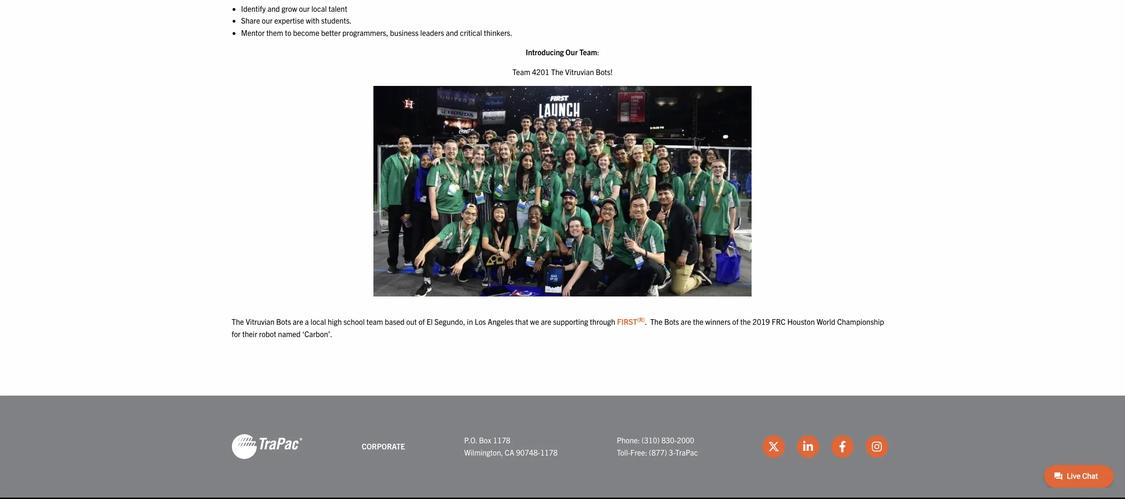 Task type: describe. For each thing, give the bounding box(es) containing it.
introducing
[[526, 48, 564, 57]]

for
[[232, 330, 241, 339]]

0 vertical spatial vitruvian
[[565, 67, 594, 77]]

better
[[321, 28, 341, 37]]

team 4201 the vitruvian bots image
[[374, 86, 752, 297]]

the vitruvian bots are a local high school team based out of el segundo, in los angeles that we are supporting through first (r)
[[232, 317, 645, 327]]

winners
[[706, 317, 731, 327]]

90748-
[[516, 448, 541, 458]]

our
[[566, 48, 578, 57]]

1 horizontal spatial 1178
[[541, 448, 558, 458]]

el
[[427, 317, 433, 327]]

through
[[590, 317, 616, 327]]

los
[[475, 317, 486, 327]]

free:
[[631, 448, 648, 458]]

(877)
[[649, 448, 667, 458]]

talent
[[329, 4, 347, 13]]

based
[[385, 317, 405, 327]]

phone:
[[617, 436, 640, 446]]

830-
[[662, 436, 677, 446]]

the for 'carbon'.
[[650, 317, 663, 327]]

0 vertical spatial team
[[580, 48, 597, 57]]

houston
[[788, 317, 815, 327]]

business
[[390, 28, 419, 37]]

2 the from the left
[[741, 317, 751, 327]]

programmers,
[[343, 28, 389, 37]]

leaders
[[421, 28, 444, 37]]

4201
[[532, 67, 550, 77]]

are inside .  the bots are the winners of the 2019 frc houston world championship for their robot named 'carbon'.
[[681, 317, 692, 327]]

1 are from the left
[[293, 317, 303, 327]]

of inside .  the bots are the winners of the 2019 frc houston world championship for their robot named 'carbon'.
[[733, 317, 739, 327]]

of inside the vitruvian bots are a local high school team based out of el segundo, in los angeles that we are supporting through first (r)
[[419, 317, 425, 327]]

:
[[597, 48, 600, 57]]

0 horizontal spatial our
[[262, 16, 273, 25]]

segundo,
[[435, 317, 465, 327]]

0 horizontal spatial and
[[268, 4, 280, 13]]

bots inside the vitruvian bots are a local high school team based out of el segundo, in los angeles that we are supporting through first (r)
[[276, 317, 291, 327]]

2019
[[753, 317, 770, 327]]

robot
[[259, 330, 276, 339]]

ca
[[505, 448, 515, 458]]

identify and grow our local talent share our expertise with students. mentor them to become better programmers, business leaders and critical thinkers.
[[241, 4, 513, 37]]

p.o.
[[464, 436, 477, 446]]

them
[[266, 28, 283, 37]]

out
[[406, 317, 417, 327]]

corporate
[[362, 442, 405, 452]]

their
[[242, 330, 257, 339]]

bots inside .  the bots are the winners of the 2019 frc houston world championship for their robot named 'carbon'.
[[665, 317, 679, 327]]

critical
[[460, 28, 482, 37]]

box
[[479, 436, 492, 446]]



Task type: locate. For each thing, give the bounding box(es) containing it.
vitruvian inside the vitruvian bots are a local high school team based out of el segundo, in los angeles that we are supporting through first (r)
[[246, 317, 275, 327]]

world
[[817, 317, 836, 327]]

wilmington,
[[464, 448, 503, 458]]

1178
[[493, 436, 511, 446], [541, 448, 558, 458]]

students.
[[321, 16, 352, 25]]

bots up named
[[276, 317, 291, 327]]

the right (r)
[[650, 317, 663, 327]]

are left winners
[[681, 317, 692, 327]]

1 horizontal spatial team
[[580, 48, 597, 57]]

our
[[299, 4, 310, 13], [262, 16, 273, 25]]

vitruvian down our
[[565, 67, 594, 77]]

0 vertical spatial 1178
[[493, 436, 511, 446]]

3-
[[669, 448, 676, 458]]

bots right (r)
[[665, 317, 679, 327]]

trapac
[[676, 448, 698, 458]]

the
[[551, 67, 564, 77], [232, 317, 244, 327], [650, 317, 663, 327]]

1 horizontal spatial vitruvian
[[565, 67, 594, 77]]

frc
[[772, 317, 786, 327]]

introducing our team :
[[526, 48, 600, 57]]

0 horizontal spatial are
[[293, 317, 303, 327]]

the left winners
[[693, 317, 704, 327]]

1 horizontal spatial are
[[541, 317, 552, 327]]

0 horizontal spatial team
[[513, 67, 531, 77]]

1 vertical spatial vitruvian
[[246, 317, 275, 327]]

1 horizontal spatial of
[[733, 317, 739, 327]]

team left 4201
[[513, 67, 531, 77]]

the for angeles
[[232, 317, 244, 327]]

phone: (310) 830-2000 toll-free: (877) 3-trapac
[[617, 436, 698, 458]]

local inside identify and grow our local talent share our expertise with students. mentor them to become better programmers, business leaders and critical thinkers.
[[312, 4, 327, 13]]

0 vertical spatial local
[[312, 4, 327, 13]]

1 bots from the left
[[276, 317, 291, 327]]

bots
[[276, 317, 291, 327], [665, 317, 679, 327]]

a
[[305, 317, 309, 327]]

1 vertical spatial our
[[262, 16, 273, 25]]

and left grow
[[268, 4, 280, 13]]

vitruvian
[[565, 67, 594, 77], [246, 317, 275, 327]]

angeles
[[488, 317, 514, 327]]

mentor
[[241, 28, 265, 37]]

that
[[516, 317, 529, 327]]

corporate image
[[232, 434, 303, 461]]

1 vertical spatial and
[[446, 28, 458, 37]]

0 horizontal spatial 1178
[[493, 436, 511, 446]]

local
[[312, 4, 327, 13], [311, 317, 326, 327]]

are left a
[[293, 317, 303, 327]]

we
[[530, 317, 539, 327]]

2 horizontal spatial the
[[650, 317, 663, 327]]

footer containing p.o. box 1178
[[0, 396, 1126, 500]]

first
[[617, 317, 638, 327]]

1178 right ca
[[541, 448, 558, 458]]

the inside the vitruvian bots are a local high school team based out of el segundo, in los angeles that we are supporting through first (r)
[[232, 317, 244, 327]]

of left el on the left bottom
[[419, 317, 425, 327]]

supporting
[[553, 317, 588, 327]]

high
[[328, 317, 342, 327]]

footer
[[0, 396, 1126, 500]]

'carbon'.
[[302, 330, 332, 339]]

1 horizontal spatial the
[[741, 317, 751, 327]]

share
[[241, 16, 260, 25]]

1 horizontal spatial bots
[[665, 317, 679, 327]]

vitruvian up robot in the left bottom of the page
[[246, 317, 275, 327]]

our up them
[[262, 16, 273, 25]]

(310)
[[642, 436, 660, 446]]

0 horizontal spatial bots
[[276, 317, 291, 327]]

our up with
[[299, 4, 310, 13]]

local right a
[[311, 317, 326, 327]]

2 bots from the left
[[665, 317, 679, 327]]

p.o. box 1178 wilmington, ca 90748-1178
[[464, 436, 558, 458]]

are
[[293, 317, 303, 327], [541, 317, 552, 327], [681, 317, 692, 327]]

expertise
[[274, 16, 304, 25]]

of
[[419, 317, 425, 327], [733, 317, 739, 327]]

0 horizontal spatial the
[[232, 317, 244, 327]]

bots!
[[596, 67, 613, 77]]

1 vertical spatial local
[[311, 317, 326, 327]]

(r)
[[638, 317, 645, 324]]

2 horizontal spatial are
[[681, 317, 692, 327]]

school
[[344, 317, 365, 327]]

become
[[293, 28, 319, 37]]

identify
[[241, 4, 266, 13]]

championship
[[838, 317, 885, 327]]

1178 up ca
[[493, 436, 511, 446]]

0 vertical spatial our
[[299, 4, 310, 13]]

local inside the vitruvian bots are a local high school team based out of el segundo, in los angeles that we are supporting through first (r)
[[311, 317, 326, 327]]

to
[[285, 28, 292, 37]]

with
[[306, 16, 320, 25]]

local up with
[[312, 4, 327, 13]]

the left 2019
[[741, 317, 751, 327]]

the inside .  the bots are the winners of the 2019 frc houston world championship for their robot named 'carbon'.
[[650, 317, 663, 327]]

2000
[[677, 436, 695, 446]]

2 of from the left
[[733, 317, 739, 327]]

the
[[693, 317, 704, 327], [741, 317, 751, 327]]

in
[[467, 317, 473, 327]]

2 are from the left
[[541, 317, 552, 327]]

1 vertical spatial 1178
[[541, 448, 558, 458]]

0 horizontal spatial vitruvian
[[246, 317, 275, 327]]

of right winners
[[733, 317, 739, 327]]

are right we
[[541, 317, 552, 327]]

1 the from the left
[[693, 317, 704, 327]]

team
[[367, 317, 383, 327]]

team
[[580, 48, 597, 57], [513, 67, 531, 77]]

1 horizontal spatial and
[[446, 28, 458, 37]]

and
[[268, 4, 280, 13], [446, 28, 458, 37]]

named
[[278, 330, 301, 339]]

and left critical
[[446, 28, 458, 37]]

.  the bots are the winners of the 2019 frc houston world championship for their robot named 'carbon'.
[[232, 317, 885, 339]]

team 4201 the vitruvian bots!
[[513, 67, 613, 77]]

1 vertical spatial team
[[513, 67, 531, 77]]

1 horizontal spatial the
[[551, 67, 564, 77]]

toll-
[[617, 448, 631, 458]]

thinkers.
[[484, 28, 513, 37]]

0 horizontal spatial the
[[693, 317, 704, 327]]

team right our
[[580, 48, 597, 57]]

0 horizontal spatial of
[[419, 317, 425, 327]]

3 are from the left
[[681, 317, 692, 327]]

0 vertical spatial and
[[268, 4, 280, 13]]

1 horizontal spatial our
[[299, 4, 310, 13]]

the right 4201
[[551, 67, 564, 77]]

grow
[[282, 4, 297, 13]]

the up for in the bottom left of the page
[[232, 317, 244, 327]]

1 of from the left
[[419, 317, 425, 327]]



Task type: vqa. For each thing, say whether or not it's contained in the screenshot.
Safety 'link'
no



